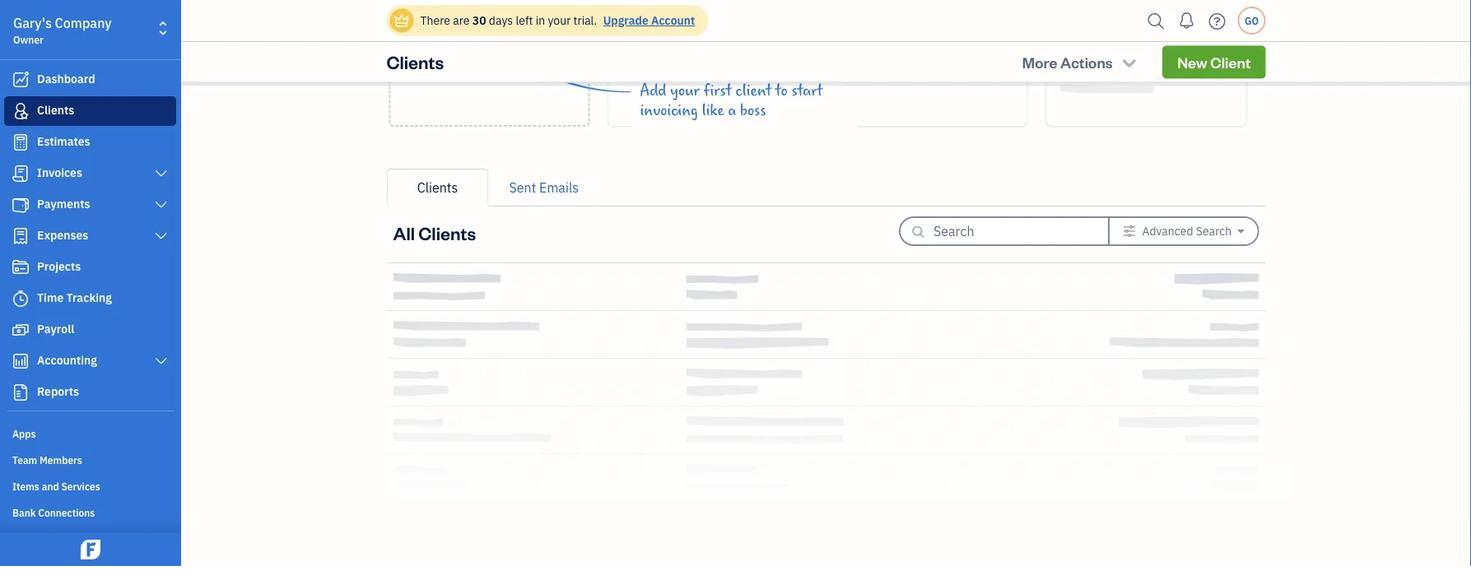 Task type: vqa. For each thing, say whether or not it's contained in the screenshot.
Vary
no



Task type: locate. For each thing, give the bounding box(es) containing it.
first
[[704, 82, 732, 100]]

company
[[55, 14, 112, 32]]

clients
[[387, 50, 444, 73], [37, 103, 74, 118], [417, 179, 458, 196], [419, 221, 476, 245]]

go button
[[1238, 7, 1266, 35]]

new client link
[[389, 0, 590, 127], [1163, 45, 1266, 78]]

0 horizontal spatial clients link
[[4, 96, 176, 126]]

chevron large down image for expenses
[[154, 230, 169, 243]]

new down the notifications 'image'
[[1177, 52, 1208, 71]]

there are 30 days left in your trial. upgrade account
[[420, 13, 695, 28]]

all clients
[[393, 221, 476, 245]]

1 chevron large down image from the top
[[154, 230, 169, 243]]

chevron large down image for invoices
[[154, 167, 169, 180]]

invoices
[[37, 165, 82, 180]]

clients up all clients
[[417, 179, 458, 196]]

chevron large down image inside accounting link
[[154, 355, 169, 368]]

chevron large down image down payroll link
[[154, 355, 169, 368]]

1 horizontal spatial clients link
[[387, 169, 489, 207]]

client image
[[11, 103, 30, 119]]

search
[[1196, 224, 1232, 239]]

sent emails
[[509, 179, 579, 196]]

payroll link
[[4, 315, 176, 345]]

chevron large down image
[[154, 167, 169, 180], [154, 198, 169, 212]]

0 horizontal spatial client
[[486, 64, 526, 83]]

new client down go to help image
[[1177, 52, 1251, 71]]

notifications image
[[1174, 4, 1200, 37]]

your
[[548, 13, 571, 28], [670, 82, 700, 100]]

search image
[[1143, 9, 1170, 33]]

estimate image
[[11, 134, 30, 151]]

chevron large down image
[[154, 230, 169, 243], [154, 355, 169, 368]]

chevron large down image for payments
[[154, 198, 169, 212]]

1 vertical spatial your
[[670, 82, 700, 100]]

0 horizontal spatial new client link
[[389, 0, 590, 127]]

settings image
[[1123, 225, 1136, 238]]

clients inside the 'main' element
[[37, 103, 74, 118]]

reports link
[[4, 378, 176, 408]]

plus image
[[480, 34, 499, 51]]

your inside add your first client to start invoicing like a boss
[[670, 82, 700, 100]]

chevron large down image up expenses "link"
[[154, 198, 169, 212]]

clients up estimates
[[37, 103, 74, 118]]

your up invoicing
[[670, 82, 700, 100]]

1 vertical spatial chevron large down image
[[154, 355, 169, 368]]

chevron large down image inside invoices link
[[154, 167, 169, 180]]

client down plus image
[[486, 64, 526, 83]]

sent emails link
[[489, 169, 599, 207]]

there
[[420, 13, 450, 28]]

in
[[536, 13, 545, 28]]

advanced
[[1142, 224, 1193, 239]]

freshbooks image
[[77, 540, 104, 560]]

clients link
[[4, 96, 176, 126], [387, 169, 489, 207]]

add your first client to start invoicing like a boss
[[640, 82, 823, 119]]

your right in
[[548, 13, 571, 28]]

more actions button
[[1008, 45, 1153, 79]]

1 horizontal spatial client
[[1211, 52, 1251, 71]]

money image
[[11, 322, 30, 338]]

go
[[1245, 14, 1259, 27]]

chevron large down image down estimates link
[[154, 167, 169, 180]]

bank connections link
[[4, 500, 176, 524]]

0 vertical spatial your
[[548, 13, 571, 28]]

dashboard link
[[4, 65, 176, 95]]

0 vertical spatial chevron large down image
[[154, 167, 169, 180]]

1 horizontal spatial new client
[[1177, 52, 1251, 71]]

emails
[[539, 179, 579, 196]]

chevron large down image inside payments link
[[154, 198, 169, 212]]

upgrade
[[603, 13, 649, 28]]

expenses link
[[4, 221, 176, 251]]

add
[[640, 82, 667, 100]]

projects
[[37, 259, 81, 274]]

0 vertical spatial clients link
[[4, 96, 176, 126]]

time tracking link
[[4, 284, 176, 314]]

invoicing
[[640, 101, 698, 119]]

clients link up all clients
[[387, 169, 489, 207]]

caretdown image
[[1238, 225, 1244, 238]]

dashboard
[[37, 71, 95, 86]]

clients link down dashboard link
[[4, 96, 176, 126]]

1 horizontal spatial your
[[670, 82, 700, 100]]

0 vertical spatial chevron large down image
[[154, 230, 169, 243]]

chevron large down image for accounting
[[154, 355, 169, 368]]

expenses
[[37, 228, 88, 243]]

client down go to help image
[[1211, 52, 1251, 71]]

start
[[792, 82, 823, 100]]

new client down plus image
[[453, 64, 526, 83]]

apps
[[12, 427, 36, 440]]

invoice image
[[11, 165, 30, 182]]

clients right all
[[419, 221, 476, 245]]

1 vertical spatial chevron large down image
[[154, 198, 169, 212]]

more
[[1022, 52, 1058, 72]]

and
[[42, 480, 59, 493]]

owner
[[13, 33, 44, 46]]

main element
[[0, 0, 222, 566]]

client
[[1211, 52, 1251, 71], [486, 64, 526, 83]]

new
[[1177, 52, 1208, 71], [453, 64, 483, 83]]

trial.
[[574, 13, 597, 28]]

like
[[702, 101, 724, 119]]

payroll
[[37, 322, 74, 337]]

new down plus image
[[453, 64, 483, 83]]

advanced search button
[[1110, 218, 1258, 245]]

chevron large down image inside expenses "link"
[[154, 230, 169, 243]]

boss
[[740, 101, 766, 119]]

2 chevron large down image from the top
[[154, 355, 169, 368]]

chevron large down image down payments link
[[154, 230, 169, 243]]

2 chevron large down image from the top
[[154, 198, 169, 212]]

account
[[651, 13, 695, 28]]

1 chevron large down image from the top
[[154, 167, 169, 180]]

new client
[[1177, 52, 1251, 71], [453, 64, 526, 83]]



Task type: describe. For each thing, give the bounding box(es) containing it.
team members
[[12, 454, 82, 467]]

connections
[[38, 506, 95, 520]]

bank connections
[[12, 506, 95, 520]]

tracking
[[66, 290, 112, 305]]

dashboard image
[[11, 72, 30, 88]]

payments
[[37, 196, 90, 212]]

items
[[12, 480, 39, 493]]

crown image
[[393, 12, 410, 29]]

to
[[775, 82, 788, 100]]

time
[[37, 290, 64, 305]]

0 horizontal spatial new client
[[453, 64, 526, 83]]

team
[[12, 454, 37, 467]]

gary's company owner
[[13, 14, 112, 46]]

bank
[[12, 506, 36, 520]]

gary's
[[13, 14, 52, 32]]

advanced search
[[1142, 224, 1232, 239]]

project image
[[11, 259, 30, 276]]

items and services
[[12, 480, 100, 493]]

time tracking
[[37, 290, 112, 305]]

members
[[40, 454, 82, 467]]

left
[[516, 13, 533, 28]]

estimates
[[37, 134, 90, 149]]

go to help image
[[1204, 9, 1230, 33]]

apps link
[[4, 421, 176, 445]]

expense image
[[11, 228, 30, 245]]

settings image
[[12, 532, 176, 545]]

upgrade account link
[[600, 13, 695, 28]]

actions
[[1061, 52, 1113, 72]]

invoices link
[[4, 159, 176, 189]]

30
[[472, 13, 486, 28]]

0 horizontal spatial your
[[548, 13, 571, 28]]

chart image
[[11, 353, 30, 370]]

all
[[393, 221, 415, 245]]

payments link
[[4, 190, 176, 220]]

sent
[[509, 179, 536, 196]]

services
[[61, 480, 100, 493]]

estimates link
[[4, 128, 176, 157]]

Search text field
[[934, 218, 1082, 245]]

client
[[736, 82, 772, 100]]

chevrondown image
[[1120, 54, 1139, 70]]

timer image
[[11, 291, 30, 307]]

payment image
[[11, 197, 30, 213]]

items and services link
[[4, 473, 176, 498]]

are
[[453, 13, 470, 28]]

accounting
[[37, 353, 97, 368]]

more actions
[[1022, 52, 1113, 72]]

0 horizontal spatial new
[[453, 64, 483, 83]]

days
[[489, 13, 513, 28]]

team members link
[[4, 447, 176, 472]]

report image
[[11, 384, 30, 401]]

accounting link
[[4, 347, 176, 376]]

clients down crown image
[[387, 50, 444, 73]]

1 vertical spatial clients link
[[387, 169, 489, 207]]

reports
[[37, 384, 79, 399]]

projects link
[[4, 253, 176, 282]]

1 horizontal spatial new client link
[[1163, 45, 1266, 78]]

a
[[728, 101, 736, 119]]

1 horizontal spatial new
[[1177, 52, 1208, 71]]



